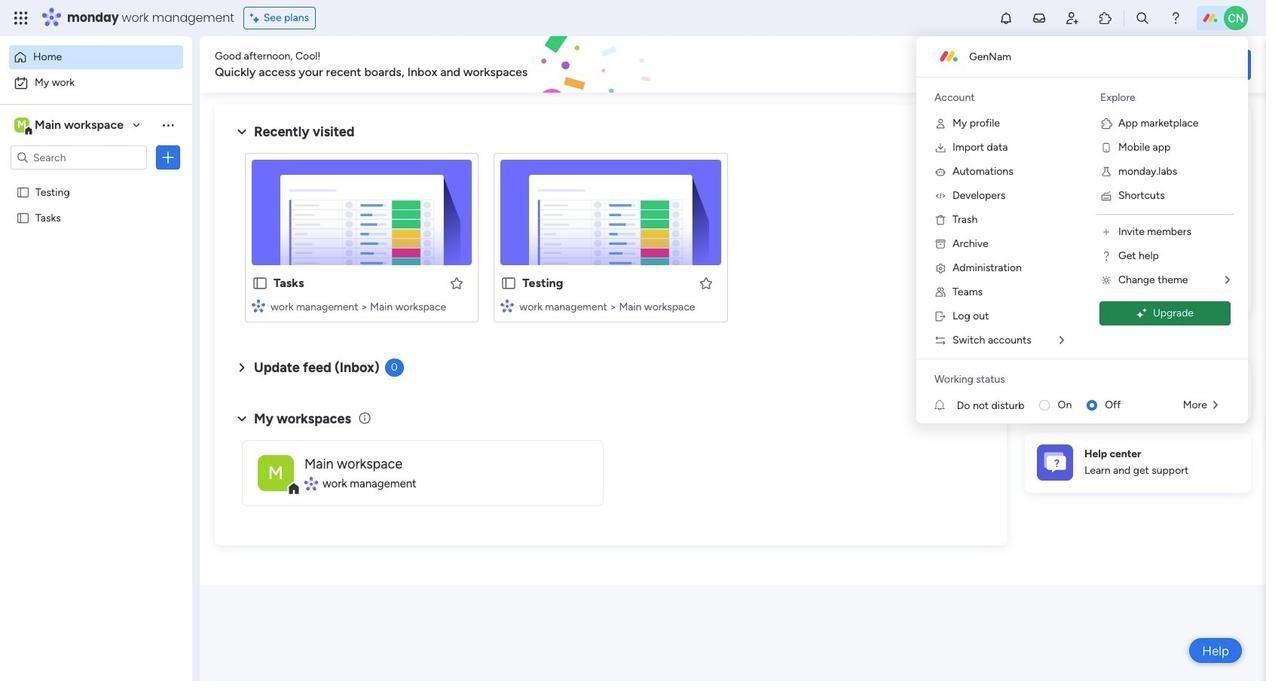 Task type: vqa. For each thing, say whether or not it's contained in the screenshot.
Public board image to the right
yes



Task type: describe. For each thing, give the bounding box(es) containing it.
0 vertical spatial public board image
[[16, 210, 30, 225]]

1 horizontal spatial invite members image
[[1100, 226, 1112, 238]]

workspace selection element
[[14, 116, 126, 136]]

public board image inside quick search results 'list box'
[[252, 275, 268, 292]]

getting started element
[[1025, 360, 1251, 420]]

shortcuts image
[[1100, 190, 1112, 202]]

help center element
[[1025, 432, 1251, 493]]

upgrade stars new image
[[1136, 308, 1147, 319]]

see plans image
[[250, 10, 264, 26]]

log out image
[[935, 311, 947, 323]]

mobile app image
[[1100, 142, 1112, 154]]

select product image
[[14, 11, 29, 26]]

archive image
[[935, 238, 947, 250]]

notifications image
[[999, 11, 1014, 26]]

1 vertical spatial option
[[9, 71, 183, 95]]

0 horizontal spatial public board image
[[16, 185, 30, 199]]

my profile image
[[935, 118, 947, 130]]

administration image
[[935, 262, 947, 274]]

close recently visited image
[[233, 123, 251, 141]]

developers image
[[935, 190, 947, 202]]

2 add to favorites image from the left
[[698, 275, 713, 291]]

component image
[[501, 299, 514, 312]]

list arrow image for switch accounts icon
[[1060, 335, 1064, 346]]

monday marketplace image
[[1098, 11, 1113, 26]]

templates image image
[[1039, 114, 1238, 218]]

workspace options image
[[161, 117, 176, 132]]



Task type: locate. For each thing, give the bounding box(es) containing it.
2 vertical spatial option
[[0, 178, 192, 181]]

v2 surfce notifications image
[[935, 398, 957, 413]]

list arrow image
[[1213, 400, 1218, 411]]

0 horizontal spatial list arrow image
[[1060, 335, 1064, 346]]

0 vertical spatial invite members image
[[1065, 11, 1080, 26]]

change theme image
[[1100, 274, 1112, 286]]

workspace image
[[258, 455, 294, 491]]

options image
[[161, 150, 176, 165]]

close my workspaces image
[[233, 410, 251, 428]]

monday.labs image
[[1100, 166, 1112, 178]]

list arrow image for change theme 'image'
[[1225, 275, 1230, 286]]

list box
[[0, 176, 192, 434]]

update feed image
[[1032, 11, 1047, 26]]

public board image
[[16, 210, 30, 225], [501, 275, 517, 292]]

public board image inside quick search results 'list box'
[[501, 275, 517, 292]]

open update feed (inbox) image
[[233, 359, 251, 377]]

option
[[9, 45, 183, 69], [9, 71, 183, 95], [0, 178, 192, 181]]

public board image
[[16, 185, 30, 199], [252, 275, 268, 292]]

automations image
[[935, 166, 947, 178]]

1 horizontal spatial public board image
[[501, 275, 517, 292]]

1 add to favorites image from the left
[[449, 275, 465, 291]]

0 vertical spatial option
[[9, 45, 183, 69]]

1 horizontal spatial public board image
[[252, 275, 268, 292]]

cool name image
[[1224, 6, 1248, 30]]

1 horizontal spatial list arrow image
[[1225, 275, 1230, 286]]

0 horizontal spatial add to favorites image
[[449, 275, 465, 291]]

switch accounts image
[[935, 335, 947, 347]]

1 vertical spatial list arrow image
[[1060, 335, 1064, 346]]

invite members image left monday marketplace image
[[1065, 11, 1080, 26]]

workspace image
[[14, 117, 29, 133]]

1 vertical spatial public board image
[[252, 275, 268, 292]]

1 horizontal spatial add to favorites image
[[698, 275, 713, 291]]

Search in workspace field
[[32, 149, 126, 166]]

invite members image
[[1065, 11, 1080, 26], [1100, 226, 1112, 238]]

quick search results list box
[[233, 141, 989, 341]]

help image
[[1168, 11, 1183, 26]]

0 horizontal spatial public board image
[[16, 210, 30, 225]]

get help image
[[1100, 250, 1112, 262]]

import data image
[[935, 142, 947, 154]]

1 vertical spatial invite members image
[[1100, 226, 1112, 238]]

list arrow image
[[1225, 275, 1230, 286], [1060, 335, 1064, 346]]

0 vertical spatial list arrow image
[[1225, 275, 1230, 286]]

0 element
[[385, 359, 404, 377]]

0 vertical spatial public board image
[[16, 185, 30, 199]]

trash image
[[935, 214, 947, 226]]

add to favorites image
[[449, 275, 465, 291], [698, 275, 713, 291]]

1 vertical spatial public board image
[[501, 275, 517, 292]]

teams image
[[935, 286, 947, 298]]

search everything image
[[1135, 11, 1150, 26]]

0 horizontal spatial invite members image
[[1065, 11, 1080, 26]]

invite members image up get help image
[[1100, 226, 1112, 238]]



